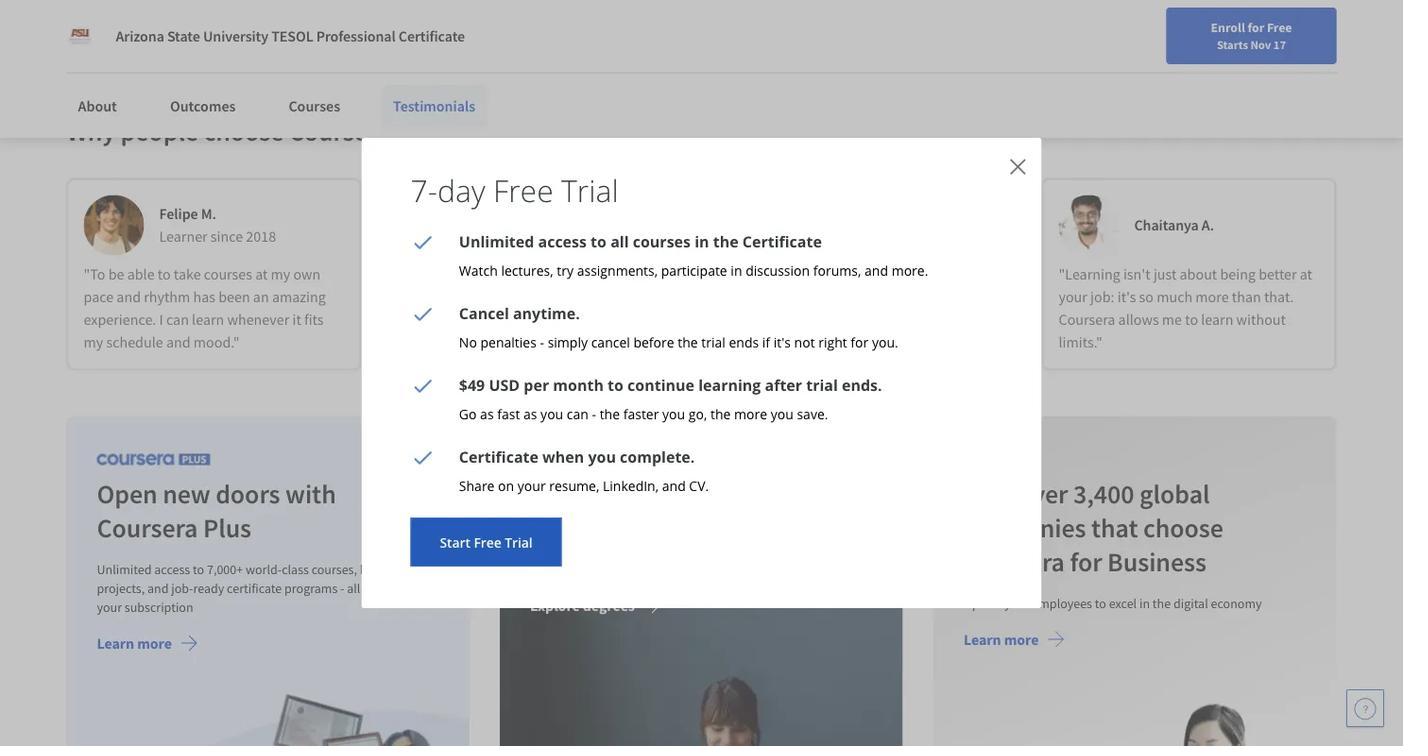 Task type: vqa. For each thing, say whether or not it's contained in the screenshot.
the within the "When I need courses on topics that my university doesn't offer, Coursera is one of the best places to go."
yes



Task type: describe. For each thing, give the bounding box(es) containing it.
1 vertical spatial degree
[[568, 561, 606, 578]]

0 horizontal spatial learn
[[97, 635, 134, 654]]

per
[[524, 375, 549, 395]]

unlimited access to all courses in the certificate
[[459, 231, 822, 252]]

2020
[[571, 228, 601, 247]]

your inside "learning isn't just about being better at your job: it's so much more than that. coursera allows me to learn without limits."
[[1059, 288, 1087, 307]]

places
[[803, 311, 843, 330]]

0 horizontal spatial trial
[[701, 334, 725, 351]]

go as fast as you can - the faster you go, the more you save.
[[459, 405, 828, 423]]

cancel
[[591, 334, 630, 351]]

fits
[[304, 311, 324, 330]]

global
[[1139, 478, 1210, 511]]

day
[[438, 170, 485, 211]]

and up experience. at the left of page
[[117, 288, 141, 307]]

is
[[944, 288, 954, 307]]

their
[[433, 115, 487, 148]]

included
[[363, 580, 411, 597]]

save.
[[797, 405, 828, 423]]

enroll
[[1211, 19, 1245, 36]]

not
[[794, 334, 815, 351]]

universities
[[703, 561, 767, 578]]

learner for jennifer
[[484, 228, 533, 247]]

1 horizontal spatial can
[[567, 405, 589, 423]]

pace
[[84, 288, 113, 307]]

you down per
[[541, 405, 563, 423]]

applied
[[473, 266, 520, 285]]

an inside "i directly applied the concepts and skills i learned from my courses to an exciting new project at work."
[[590, 288, 606, 307]]

enroll for free starts nov 17
[[1211, 19, 1292, 52]]

3,400
[[1073, 478, 1134, 511]]

right
[[818, 334, 847, 351]]

cancel anytime.
[[459, 303, 580, 324]]

show notifications image
[[1148, 24, 1171, 46]]

certificate
[[227, 580, 282, 597]]

in inside unlimited access to 7,000+ world-class courses, hands-on projects, and job-ready certificate programs - all included in your subscription
[[414, 580, 424, 597]]

exciting
[[609, 288, 658, 307]]

than
[[1232, 288, 1261, 307]]

learner for felipe
[[159, 228, 208, 247]]

25 hours •
[[168, 12, 228, 29]]

about link
[[67, 85, 128, 127]]

me
[[1162, 311, 1182, 330]]

free inside button
[[474, 533, 501, 551]]

outcomes
[[170, 96, 236, 115]]

the inside "when i need courses on topics that my university doesn't offer, coursera is one of the best places to go."
[[749, 311, 770, 330]]

unlimited for unlimited access to all courses in the certificate
[[459, 231, 534, 252]]

- down month
[[592, 405, 596, 423]]

3 since from the left
[[861, 228, 893, 247]]

has
[[193, 288, 215, 307]]

at for better
[[1300, 266, 1312, 285]]

0 horizontal spatial learn more link
[[97, 635, 198, 658]]

if
[[762, 334, 770, 351]]

a
[[558, 561, 565, 578]]

from inside "i directly applied the concepts and skills i learned from my courses to an exciting new project at work."
[[467, 288, 497, 307]]

earn a degree from world-class universities - 100% online
[[530, 561, 844, 578]]

$49 usd per month to continue learning after trial ends.
[[459, 375, 882, 395]]

on inside "when i need courses on topics that my university doesn't offer, coursera is one of the best places to go."
[[872, 266, 889, 285]]

join over 3,400 global companies that choose coursera for business
[[964, 478, 1223, 579]]

at for courses
[[255, 266, 268, 285]]

"when i need courses on topics that my university doesn't offer, coursera is one of the best places to go."
[[734, 266, 981, 330]]

3 learner from the left
[[809, 228, 858, 247]]

course
[[102, 12, 140, 29]]

concepts
[[547, 266, 604, 285]]

anytime.
[[513, 303, 580, 324]]

my inside "when i need courses on topics that my university doesn't offer, coursera is one of the best places to go."
[[962, 266, 981, 285]]

earn
[[530, 561, 556, 578]]

my inside "i directly applied the concepts and skills i learned from my courses to an exciting new project at work."
[[500, 288, 520, 307]]

access for all
[[538, 231, 587, 252]]

more.
[[892, 262, 928, 280]]

continue
[[627, 375, 694, 395]]

i inside "to be able to take courses at my own pace and rhythm has been an amazing experience. i can learn whenever it fits my schedule and mood."
[[159, 311, 163, 330]]

your left resume,
[[518, 477, 546, 495]]

degree inside advance your career with an online degree
[[607, 512, 684, 545]]

and left mood."
[[166, 334, 190, 353]]

skills
[[634, 266, 666, 285]]

faster
[[623, 405, 659, 423]]

0 horizontal spatial choose
[[204, 115, 284, 148]]

why
[[67, 115, 115, 148]]

0 vertical spatial certificate
[[399, 26, 465, 45]]

share on your resume, linkedin, and cv.
[[459, 477, 709, 495]]

your inside unlimited access to 7,000+ world-class courses, hands-on projects, and job-ready certificate programs - all included in your subscription
[[97, 599, 122, 616]]

free for for
[[1267, 19, 1292, 36]]

to right month
[[608, 375, 623, 395]]

- left 100% on the right
[[769, 561, 774, 578]]

to inside unlimited access to 7,000+ world-class courses, hands-on projects, and job-ready certificate programs - all included in your subscription
[[193, 561, 204, 578]]

lectures,
[[501, 262, 553, 280]]

the left faster
[[600, 405, 620, 423]]

assignments,
[[577, 262, 658, 280]]

"i directly applied the concepts and skills i learned from my courses to an exciting new project at work."
[[409, 266, 666, 330]]

to inside "i directly applied the concepts and skills i learned from my courses to an exciting new project at work."
[[574, 288, 587, 307]]

i inside "i directly applied the concepts and skills i learned from my courses to an exciting new project at work."
[[409, 288, 413, 307]]

new inside open new doors with coursera plus
[[163, 478, 210, 511]]

explore
[[530, 597, 580, 616]]

testimonials link
[[382, 85, 487, 127]]

8
[[143, 12, 149, 29]]

to inside "to be able to take courses at my own pace and rhythm has been an amazing experience. i can learn whenever it fits my schedule and mood."
[[158, 266, 171, 285]]

tesol
[[271, 26, 313, 45]]

0 vertical spatial career
[[492, 115, 563, 148]]

you left go,
[[662, 405, 685, 423]]

share
[[459, 477, 495, 495]]

no penalties - simply cancel before the trial ends if it's not right for you.
[[459, 334, 898, 351]]

and inside unlimited access to 7,000+ world-class courses, hands-on projects, and job-ready certificate programs - all included in your subscription
[[147, 580, 169, 597]]

and up offer,
[[865, 262, 888, 280]]

coursera inside join over 3,400 global companies that choose coursera for business
[[964, 546, 1065, 579]]

1 vertical spatial on
[[498, 477, 514, 495]]

outcomes link
[[159, 85, 247, 127]]

start
[[440, 533, 470, 551]]

✕
[[1009, 151, 1027, 181]]

to up assignments,
[[591, 231, 607, 252]]

courses,
[[312, 561, 357, 578]]

i inside "when i need courses on topics that my university doesn't offer, coursera is one of the best places to go."
[[779, 266, 783, 285]]

university
[[734, 288, 796, 307]]

resume,
[[549, 477, 599, 495]]

arizona state university tesol professional certificate
[[116, 26, 465, 45]]

coursera inside "learning isn't just about being better at your job: it's so much more than that. coursera allows me to learn without limits."
[[1059, 311, 1115, 330]]

to inside "when i need courses on topics that my university doesn't offer, coursera is one of the best places to go."
[[846, 311, 860, 330]]

arizona
[[116, 26, 164, 45]]

"to
[[84, 266, 105, 285]]

limits."
[[1059, 334, 1103, 353]]

chaitanya
[[1134, 217, 1199, 235]]

world- for from
[[637, 561, 673, 578]]

954
[[283, 12, 303, 29]]

cv.
[[689, 477, 709, 495]]

courses inside "i directly applied the concepts and skills i learned from my courses to an exciting new project at work."
[[523, 288, 571, 307]]

✕ button
[[1009, 151, 1027, 181]]

1 vertical spatial online
[[809, 561, 844, 578]]

whenever
[[227, 311, 289, 330]]

degrees
[[583, 597, 635, 616]]

"learning isn't just about being better at your job: it's so much more than that. coursera allows me to learn without limits."
[[1059, 266, 1312, 353]]

starts
[[1217, 37, 1248, 52]]

2 vertical spatial certificate
[[459, 447, 538, 467]]

7,000+
[[207, 561, 243, 578]]

your right upskill
[[1004, 595, 1029, 612]]

help center image
[[1354, 697, 1377, 720]]

since for m.
[[211, 228, 243, 247]]

your inside advance your career with an online degree
[[630, 478, 682, 511]]

learn more for right learn more link
[[964, 631, 1039, 650]]

participate
[[661, 262, 727, 280]]

for left their
[[395, 115, 427, 148]]

about
[[78, 96, 117, 115]]

simply
[[548, 334, 588, 351]]

companies
[[964, 512, 1086, 545]]

courses inside "to be able to take courses at my own pace and rhythm has been an amazing experience. i can learn whenever it fits my schedule and mood."
[[204, 266, 252, 285]]

the left digital
[[1152, 595, 1171, 612]]

advance
[[530, 478, 625, 511]]

0 horizontal spatial it's
[[774, 334, 791, 351]]



Task type: locate. For each thing, give the bounding box(es) containing it.
0 horizontal spatial at
[[255, 266, 268, 285]]

- down "courses,"
[[340, 580, 344, 597]]

1 vertical spatial can
[[567, 405, 589, 423]]

for inside join over 3,400 global companies that choose coursera for business
[[1070, 546, 1102, 579]]

at inside "to be able to take courses at my own pace and rhythm has been an amazing experience. i can learn whenever it fits my schedule and mood."
[[255, 266, 268, 285]]

1 horizontal spatial as
[[523, 405, 537, 423]]

rhythm
[[144, 288, 190, 307]]

take
[[174, 266, 201, 285]]

0 horizontal spatial an
[[253, 288, 269, 307]]

watch lectures, try assignments, participate in discussion forums, and more.
[[459, 262, 928, 280]]

0 horizontal spatial access
[[154, 561, 190, 578]]

digital
[[1173, 595, 1208, 612]]

1 vertical spatial certificate
[[742, 231, 822, 252]]

"i
[[409, 266, 419, 285]]

with for career
[[764, 478, 815, 511]]

chaitanya a.
[[1134, 217, 1214, 235]]

954 ratings
[[283, 12, 343, 29]]

at inside "i directly applied the concepts and skills i learned from my courses to an exciting new project at work."
[[486, 311, 499, 330]]

learn more down upskill
[[964, 631, 1039, 650]]

offer,
[[849, 288, 882, 307]]

that up is
[[933, 266, 959, 285]]

choose left courses
[[204, 115, 284, 148]]

0 vertical spatial that
[[933, 266, 959, 285]]

after
[[765, 375, 802, 395]]

free for day
[[493, 170, 553, 211]]

since for j.
[[536, 228, 568, 247]]

1 horizontal spatial on
[[498, 477, 514, 495]]

new down coursera plus image
[[163, 478, 210, 511]]

in up participate
[[695, 231, 709, 252]]

you up share on your resume, linkedin, and cv.
[[588, 447, 616, 467]]

on inside unlimited access to 7,000+ world-class courses, hands-on projects, and job-ready certificate programs - all included in your subscription
[[398, 561, 412, 578]]

0 horizontal spatial from
[[467, 288, 497, 307]]

1 horizontal spatial at
[[486, 311, 499, 330]]

project
[[438, 311, 483, 330]]

access inside unlimited access to 7,000+ world-class courses, hands-on projects, and job-ready certificate programs - all included in your subscription
[[154, 561, 190, 578]]

1 horizontal spatial i
[[409, 288, 413, 307]]

2 horizontal spatial learner
[[809, 228, 858, 247]]

you down after
[[771, 405, 793, 423]]

0 horizontal spatial trial
[[505, 533, 532, 551]]

of
[[734, 311, 746, 330]]

unlimited access to 7,000+ world-class courses, hands-on projects, and job-ready certificate programs - all included in your subscription
[[97, 561, 424, 616]]

in for watch lectures, try assignments, participate in discussion forums, and more.
[[731, 262, 742, 280]]

0 horizontal spatial with
[[285, 478, 336, 511]]

with inside open new doors with coursera plus
[[285, 478, 336, 511]]

2 learner from the left
[[484, 228, 533, 247]]

learner inside "jennifer j. learner since 2020"
[[484, 228, 533, 247]]

choose down global on the bottom of the page
[[1143, 512, 1223, 545]]

learner down jennifer on the left top of the page
[[484, 228, 533, 247]]

nov
[[1250, 37, 1271, 52]]

from up degrees on the left bottom of page
[[608, 561, 635, 578]]

before
[[633, 334, 674, 351]]

0 horizontal spatial learner
[[159, 228, 208, 247]]

amazing
[[272, 288, 326, 307]]

menu item
[[1007, 19, 1128, 80]]

0 horizontal spatial learn more
[[97, 635, 172, 654]]

excel
[[1109, 595, 1137, 612]]

your down "learning
[[1059, 288, 1087, 307]]

1 horizontal spatial unlimited
[[459, 231, 534, 252]]

degree right the a
[[568, 561, 606, 578]]

can down month
[[567, 405, 589, 423]]

learner
[[159, 228, 208, 247], [484, 228, 533, 247], [809, 228, 858, 247]]

access up try
[[538, 231, 587, 252]]

i down rhythm
[[159, 311, 163, 330]]

testimonials
[[393, 96, 475, 115]]

with for doors
[[285, 478, 336, 511]]

work."
[[502, 311, 542, 330]]

to left go."
[[846, 311, 860, 330]]

0 vertical spatial it's
[[1117, 288, 1136, 307]]

at right better
[[1300, 266, 1312, 285]]

1 horizontal spatial it's
[[1117, 288, 1136, 307]]

that.
[[1264, 288, 1294, 307]]

at up penalties
[[486, 311, 499, 330]]

0 horizontal spatial career
[[492, 115, 563, 148]]

1 class from the left
[[282, 561, 309, 578]]

and left cv.
[[662, 477, 686, 495]]

on right 'share' in the left of the page
[[498, 477, 514, 495]]

$49
[[459, 375, 485, 395]]

in right excel
[[1139, 595, 1150, 612]]

your down complete.
[[630, 478, 682, 511]]

m.
[[201, 205, 216, 224]]

1 vertical spatial that
[[1091, 512, 1138, 545]]

2 class from the left
[[673, 561, 701, 578]]

month
[[553, 375, 604, 395]]

it
[[292, 311, 301, 330]]

1 horizontal spatial learn
[[1201, 311, 1233, 330]]

degree down linkedin,
[[607, 512, 684, 545]]

my down experience. at the left of page
[[84, 334, 103, 353]]

with right doors
[[285, 478, 336, 511]]

1 horizontal spatial since
[[536, 228, 568, 247]]

since left 2021
[[861, 228, 893, 247]]

degree
[[607, 512, 684, 545], [568, 561, 606, 578]]

2 horizontal spatial at
[[1300, 266, 1312, 285]]

1 learner from the left
[[159, 228, 208, 247]]

0 horizontal spatial world-
[[246, 561, 282, 578]]

and up exciting
[[607, 266, 631, 285]]

courses
[[289, 96, 340, 115]]

1 horizontal spatial learn more
[[964, 631, 1039, 650]]

my up one
[[962, 266, 981, 285]]

1 vertical spatial it's
[[774, 334, 791, 351]]

-
[[540, 334, 544, 351], [592, 405, 596, 423], [769, 561, 774, 578], [340, 580, 344, 597]]

0 vertical spatial choose
[[204, 115, 284, 148]]

better
[[1259, 266, 1297, 285]]

learn more down subscription
[[97, 635, 172, 654]]

in for unlimited access to all courses in the certificate
[[695, 231, 709, 252]]

1 vertical spatial unlimited
[[97, 561, 152, 578]]

- left simply
[[540, 334, 544, 351]]

1 learn from the left
[[192, 311, 224, 330]]

1 horizontal spatial new
[[409, 311, 435, 330]]

you.
[[872, 334, 898, 351]]

your down projects,
[[97, 599, 122, 616]]

university
[[203, 26, 268, 45]]

on up included
[[398, 561, 412, 578]]

1 vertical spatial new
[[163, 478, 210, 511]]

to left excel
[[1095, 595, 1106, 612]]

go."
[[863, 311, 887, 330]]

0 vertical spatial all
[[610, 231, 629, 252]]

choose inside join over 3,400 global companies that choose coursera for business
[[1143, 512, 1223, 545]]

why people choose coursera for their career
[[67, 115, 563, 148]]

an up whenever
[[253, 288, 269, 307]]

1 horizontal spatial from
[[608, 561, 635, 578]]

learn more link
[[964, 631, 1065, 654], [97, 635, 198, 658]]

choose
[[204, 115, 284, 148], [1143, 512, 1223, 545]]

ends.
[[842, 375, 882, 395]]

go
[[459, 405, 477, 423]]

watch
[[459, 262, 498, 280]]

and up subscription
[[147, 580, 169, 597]]

that inside join over 3,400 global companies that choose coursera for business
[[1091, 512, 1138, 545]]

learn down upskill
[[964, 631, 1001, 650]]

world- inside unlimited access to 7,000+ world-class courses, hands-on projects, and job-ready certificate programs - all included in your subscription
[[246, 561, 282, 578]]

learn down than
[[1201, 311, 1233, 330]]

2 horizontal spatial on
[[872, 266, 889, 285]]

1 horizontal spatial choose
[[1143, 512, 1223, 545]]

1 horizontal spatial learn more link
[[964, 631, 1065, 654]]

unlimited inside unlimited access to 7,000+ world-class courses, hands-on projects, and job-ready certificate programs - all included in your subscription
[[97, 561, 152, 578]]

1 vertical spatial from
[[608, 561, 635, 578]]

0 horizontal spatial i
[[159, 311, 163, 330]]

0 horizontal spatial that
[[933, 266, 959, 285]]

1 horizontal spatial with
[[764, 478, 815, 511]]

in for upskill your employees to excel in the digital economy
[[1139, 595, 1150, 612]]

free right the 'day'
[[493, 170, 553, 211]]

coursera plus image
[[97, 454, 210, 466]]

0 vertical spatial new
[[409, 311, 435, 330]]

world- up 'certificate' in the bottom of the page
[[246, 561, 282, 578]]

7-day free trial
[[411, 170, 619, 211]]

2 horizontal spatial since
[[861, 228, 893, 247]]

online inside advance your career with an online degree
[[530, 512, 601, 545]]

7-
[[411, 170, 438, 211]]

1 with from the left
[[285, 478, 336, 511]]

class left universities
[[673, 561, 701, 578]]

to
[[591, 231, 607, 252], [158, 266, 171, 285], [574, 288, 587, 307], [846, 311, 860, 330], [1185, 311, 1198, 330], [608, 375, 623, 395], [193, 561, 204, 578], [1095, 595, 1106, 612]]

without
[[1236, 311, 1286, 330]]

online right 100% on the right
[[809, 561, 844, 578]]

free inside enroll for free starts nov 17
[[1267, 19, 1292, 36]]

1 vertical spatial access
[[154, 561, 190, 578]]

advance your career with an online degree
[[530, 478, 848, 545]]

usd
[[489, 375, 520, 395]]

able
[[127, 266, 155, 285]]

can
[[166, 311, 189, 330], [567, 405, 589, 423]]

1 horizontal spatial learner
[[484, 228, 533, 247]]

access up job-
[[154, 561, 190, 578]]

2 vertical spatial i
[[159, 311, 163, 330]]

coursera
[[289, 115, 390, 148], [885, 288, 941, 307], [1059, 311, 1115, 330], [97, 512, 198, 545], [964, 546, 1065, 579]]

learn down projects,
[[97, 635, 134, 654]]

learn
[[964, 631, 1001, 650], [97, 635, 134, 654]]

course 8
[[102, 12, 149, 29]]

2 with from the left
[[764, 478, 815, 511]]

None search field
[[269, 12, 619, 50]]

the right go,
[[711, 405, 731, 423]]

the left try
[[523, 266, 544, 285]]

can down rhythm
[[166, 311, 189, 330]]

arizona state university image
[[67, 23, 93, 49]]

courses up skills
[[633, 231, 691, 252]]

unlimited up projects,
[[97, 561, 152, 578]]

1 world- from the left
[[246, 561, 282, 578]]

class for universities
[[673, 561, 701, 578]]

learner down felipe
[[159, 228, 208, 247]]

2 horizontal spatial an
[[820, 478, 848, 511]]

1 horizontal spatial an
[[590, 288, 606, 307]]

to inside "learning isn't just about being better at your job: it's so much more than that. coursera allows me to learn without limits."
[[1185, 311, 1198, 330]]

that inside "when i need courses on topics that my university doesn't offer, coursera is one of the best places to go."
[[933, 266, 959, 285]]

unlimited
[[459, 231, 534, 252], [97, 561, 152, 578]]

new inside "i directly applied the concepts and skills i learned from my courses to an exciting new project at work."
[[409, 311, 435, 330]]

projects,
[[97, 580, 145, 597]]

with up 100% on the right
[[764, 478, 815, 511]]

courses down try
[[523, 288, 571, 307]]

it's inside "learning isn't just about being better at your job: it's so much more than that. coursera allows me to learn without limits."
[[1117, 288, 1136, 307]]

since down j.
[[536, 228, 568, 247]]

since inside "jennifer j. learner since 2020"
[[536, 228, 568, 247]]

class up "programs"
[[282, 561, 309, 578]]

1 vertical spatial trial
[[806, 375, 838, 395]]

0 vertical spatial access
[[538, 231, 587, 252]]

i down "i
[[409, 288, 413, 307]]

1 horizontal spatial trial
[[561, 170, 619, 211]]

0 vertical spatial can
[[166, 311, 189, 330]]

0 horizontal spatial since
[[211, 228, 243, 247]]

1 horizontal spatial access
[[538, 231, 587, 252]]

more down learning
[[734, 405, 767, 423]]

1 since from the left
[[211, 228, 243, 247]]

the inside "i directly applied the concepts and skills i learned from my courses to an exciting new project at work."
[[523, 266, 544, 285]]

need
[[786, 266, 818, 285]]

world- down advance your career with an online degree
[[637, 561, 673, 578]]

learner since 2021
[[809, 228, 926, 247]]

0 horizontal spatial can
[[166, 311, 189, 330]]

1 horizontal spatial world-
[[637, 561, 673, 578]]

for inside enroll for free starts nov 17
[[1248, 19, 1264, 36]]

0 horizontal spatial unlimited
[[97, 561, 152, 578]]

from down applied
[[467, 288, 497, 307]]

the right before on the left of the page
[[678, 334, 698, 351]]

0 vertical spatial free
[[1267, 19, 1292, 36]]

ends
[[729, 334, 759, 351]]

an down concepts
[[590, 288, 606, 307]]

learn
[[192, 311, 224, 330], [1201, 311, 1233, 330]]

learner inside felipe m. learner since 2018
[[159, 228, 208, 247]]

coursera inside open new doors with coursera plus
[[97, 512, 198, 545]]

1 vertical spatial i
[[409, 288, 413, 307]]

0 horizontal spatial as
[[480, 405, 494, 423]]

1 horizontal spatial online
[[809, 561, 844, 578]]

job:
[[1090, 288, 1114, 307]]

my left own
[[271, 266, 290, 285]]

much
[[1157, 288, 1193, 307]]

world- for 7,000+
[[246, 561, 282, 578]]

learn inside "to be able to take courses at my own pace and rhythm has been an amazing experience. i can learn whenever it fits my schedule and mood."
[[192, 311, 224, 330]]

learn inside "learning isn't just about being better at your job: it's so much more than that. coursera allows me to learn without limits."
[[1201, 311, 1233, 330]]

at inside "learning isn't just about being better at your job: it's so much more than that. coursera allows me to learn without limits."
[[1300, 266, 1312, 285]]

unlimited for unlimited access to 7,000+ world-class courses, hands-on projects, and job-ready certificate programs - all included in your subscription
[[97, 561, 152, 578]]

coursera inside "when i need courses on topics that my university doesn't offer, coursera is one of the best places to go."
[[885, 288, 941, 307]]

it's right if on the right top of page
[[774, 334, 791, 351]]

trial
[[561, 170, 619, 211], [505, 533, 532, 551]]

with inside advance your career with an online degree
[[764, 478, 815, 511]]

2 learn from the left
[[1201, 311, 1233, 330]]

at down 2018
[[255, 266, 268, 285]]

in up university
[[731, 262, 742, 280]]

learn more link down upskill
[[964, 631, 1065, 654]]

an
[[253, 288, 269, 307], [590, 288, 606, 307], [820, 478, 848, 511]]

courses inside "when i need courses on topics that my university doesn't offer, coursera is one of the best places to go."
[[821, 266, 869, 285]]

1 horizontal spatial trial
[[806, 375, 838, 395]]

more inside "learning isn't just about being better at your job: it's so much more than that. coursera allows me to learn without limits."
[[1196, 288, 1229, 307]]

career inside advance your career with an online degree
[[687, 478, 759, 511]]

learner up forums,
[[809, 228, 858, 247]]

access for 7,000+
[[154, 561, 190, 578]]

17
[[1273, 37, 1286, 52]]

0 horizontal spatial online
[[530, 512, 601, 545]]

learn for more
[[1201, 311, 1233, 330]]

the right of
[[749, 311, 770, 330]]

2 vertical spatial free
[[474, 533, 501, 551]]

upskill
[[964, 595, 1002, 612]]

allows
[[1118, 311, 1159, 330]]

that down 3,400
[[1091, 512, 1138, 545]]

1 horizontal spatial that
[[1091, 512, 1138, 545]]

trial inside the start free trial button
[[505, 533, 532, 551]]

free up 17
[[1267, 19, 1292, 36]]

an inside "to be able to take courses at my own pace and rhythm has been an amazing experience. i can learn whenever it fits my schedule and mood."
[[253, 288, 269, 307]]

2 as from the left
[[523, 405, 537, 423]]

isn't
[[1123, 266, 1151, 285]]

business
[[1107, 546, 1206, 579]]

class for courses,
[[282, 561, 309, 578]]

and inside "i directly applied the concepts and skills i learned from my courses to an exciting new project at work."
[[607, 266, 631, 285]]

trial left ends at the right top
[[701, 334, 725, 351]]

can inside "to be able to take courses at my own pace and rhythm has been an amazing experience. i can learn whenever it fits my schedule and mood."
[[166, 311, 189, 330]]

0 vertical spatial from
[[467, 288, 497, 307]]

2 world- from the left
[[637, 561, 673, 578]]

explore degrees
[[530, 597, 635, 616]]

- inside unlimited access to 7,000+ world-class courses, hands-on projects, and job-ready certificate programs - all included in your subscription
[[340, 580, 344, 597]]

learn more link down subscription
[[97, 635, 198, 658]]

2 vertical spatial on
[[398, 561, 412, 578]]

for up employees
[[1070, 546, 1102, 579]]

100%
[[776, 561, 807, 578]]

0 horizontal spatial on
[[398, 561, 412, 578]]

0 vertical spatial on
[[872, 266, 889, 285]]

online down advance
[[530, 512, 601, 545]]

as right go
[[480, 405, 494, 423]]

1 vertical spatial all
[[347, 580, 360, 597]]

free right start at the bottom of the page
[[474, 533, 501, 551]]

0 vertical spatial trial
[[561, 170, 619, 211]]

start free trial button
[[411, 518, 562, 567]]

mood."
[[193, 334, 240, 353]]

2 since from the left
[[536, 228, 568, 247]]

2 horizontal spatial i
[[779, 266, 783, 285]]

the up participate
[[713, 231, 738, 252]]

1 horizontal spatial all
[[610, 231, 629, 252]]

coursera image
[[23, 15, 143, 46]]

1 horizontal spatial learn
[[964, 631, 1001, 650]]

more down about
[[1196, 288, 1229, 307]]

1 vertical spatial trial
[[505, 533, 532, 551]]

learn down has
[[192, 311, 224, 330]]

0 vertical spatial degree
[[607, 512, 684, 545]]

for up the nov
[[1248, 19, 1264, 36]]

free
[[1267, 19, 1292, 36], [493, 170, 553, 211], [474, 533, 501, 551]]

0 vertical spatial unlimited
[[459, 231, 534, 252]]

certificate up 'share' in the left of the page
[[459, 447, 538, 467]]

1 vertical spatial free
[[493, 170, 553, 211]]

0 horizontal spatial new
[[163, 478, 210, 511]]

1 horizontal spatial class
[[673, 561, 701, 578]]

to up ready
[[193, 561, 204, 578]]

career up 7-day free trial at the top left of the page
[[492, 115, 563, 148]]

all inside unlimited access to 7,000+ world-class courses, hands-on projects, and job-ready certificate programs - all included in your subscription
[[347, 580, 360, 597]]

1 horizontal spatial career
[[687, 478, 759, 511]]

0 vertical spatial online
[[530, 512, 601, 545]]

to up rhythm
[[158, 266, 171, 285]]

learn for has
[[192, 311, 224, 330]]

for left you.
[[851, 334, 869, 351]]

linkedin,
[[603, 477, 659, 495]]

learn more for learn more link to the left
[[97, 635, 172, 654]]

since
[[211, 228, 243, 247], [536, 228, 568, 247], [861, 228, 893, 247]]

0 horizontal spatial learn
[[192, 311, 224, 330]]

0 vertical spatial i
[[779, 266, 783, 285]]

more down employees
[[1004, 631, 1039, 650]]

since down m.
[[211, 228, 243, 247]]

discussion
[[746, 262, 810, 280]]

more down subscription
[[137, 635, 172, 654]]

all up assignments,
[[610, 231, 629, 252]]

i left need
[[779, 266, 783, 285]]

ratings
[[306, 12, 343, 29]]

it's left 'so'
[[1117, 288, 1136, 307]]

class inside unlimited access to 7,000+ world-class courses, hands-on projects, and job-ready certificate programs - all included in your subscription
[[282, 561, 309, 578]]

"to be able to take courses at my own pace and rhythm has been an amazing experience. i can learn whenever it fits my schedule and mood."
[[84, 266, 326, 353]]

to down concepts
[[574, 288, 587, 307]]

plus
[[203, 512, 251, 545]]

1 vertical spatial choose
[[1143, 512, 1223, 545]]

1 as from the left
[[480, 405, 494, 423]]

as
[[480, 405, 494, 423], [523, 405, 537, 423]]

since inside felipe m. learner since 2018
[[211, 228, 243, 247]]

on up offer,
[[872, 266, 889, 285]]

a.
[[1202, 217, 1214, 235]]

0 vertical spatial trial
[[701, 334, 725, 351]]

subscription
[[125, 599, 193, 616]]

1 vertical spatial career
[[687, 478, 759, 511]]

0 horizontal spatial all
[[347, 580, 360, 597]]

0 horizontal spatial class
[[282, 561, 309, 578]]

an inside advance your career with an online degree
[[820, 478, 848, 511]]

"learning
[[1059, 266, 1120, 285]]

start free trial status
[[411, 518, 993, 567]]



